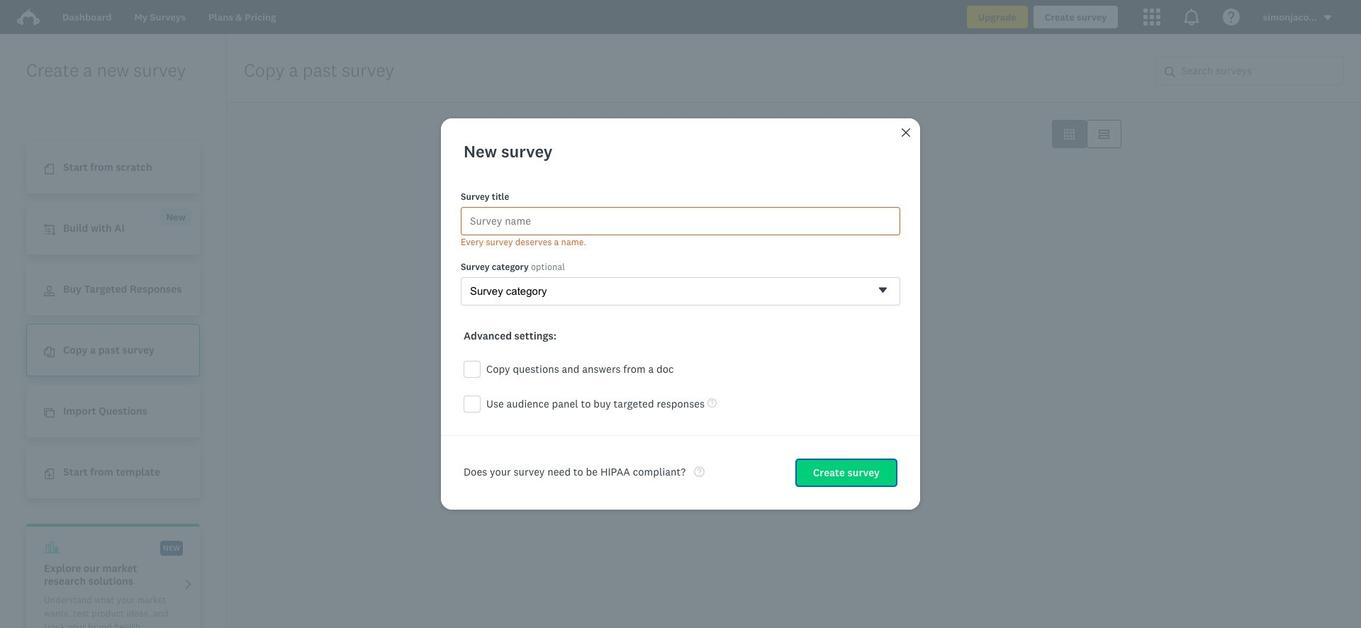 Task type: describe. For each thing, give the bounding box(es) containing it.
2 brand logo image from the top
[[17, 9, 40, 26]]

search image
[[1165, 66, 1176, 77]]

clone image
[[44, 408, 55, 418]]

0 vertical spatial help image
[[708, 398, 717, 407]]

documentplus image
[[44, 469, 55, 479]]

help icon image
[[1223, 9, 1240, 26]]

grid image
[[1064, 129, 1075, 139]]



Task type: vqa. For each thing, say whether or not it's contained in the screenshot.
Hover for help content image on the left bottom of the page
no



Task type: locate. For each thing, give the bounding box(es) containing it.
1 horizontal spatial help image
[[708, 398, 717, 407]]

1 horizontal spatial starfilled image
[[754, 221, 764, 232]]

1 vertical spatial help image
[[694, 466, 705, 477]]

1 brand logo image from the top
[[17, 6, 40, 28]]

close image
[[900, 127, 912, 138], [902, 128, 910, 137]]

starfilled image
[[603, 221, 614, 232], [754, 221, 764, 232]]

0 horizontal spatial help image
[[694, 466, 705, 477]]

Search surveys field
[[1176, 57, 1344, 84]]

help image
[[708, 398, 717, 407], [694, 466, 705, 477]]

2 starfilled image from the left
[[754, 221, 764, 232]]

0 horizontal spatial starfilled image
[[603, 221, 614, 232]]

Survey name field
[[461, 207, 900, 235]]

documentclone image
[[44, 347, 55, 357]]

dropdown arrow icon image
[[1323, 13, 1333, 23], [1324, 15, 1332, 20]]

products icon image
[[1144, 9, 1161, 26], [1144, 9, 1161, 26]]

chevronright image
[[183, 579, 194, 590]]

user image
[[44, 286, 55, 297]]

1 starfilled image from the left
[[603, 221, 614, 232]]

textboxmultiple image
[[1099, 129, 1110, 139]]

dialog
[[441, 118, 920, 510]]

brand logo image
[[17, 6, 40, 28], [17, 9, 40, 26]]

starfilled image
[[603, 371, 614, 381]]

document image
[[44, 164, 55, 175]]

notification center icon image
[[1184, 9, 1201, 26]]



